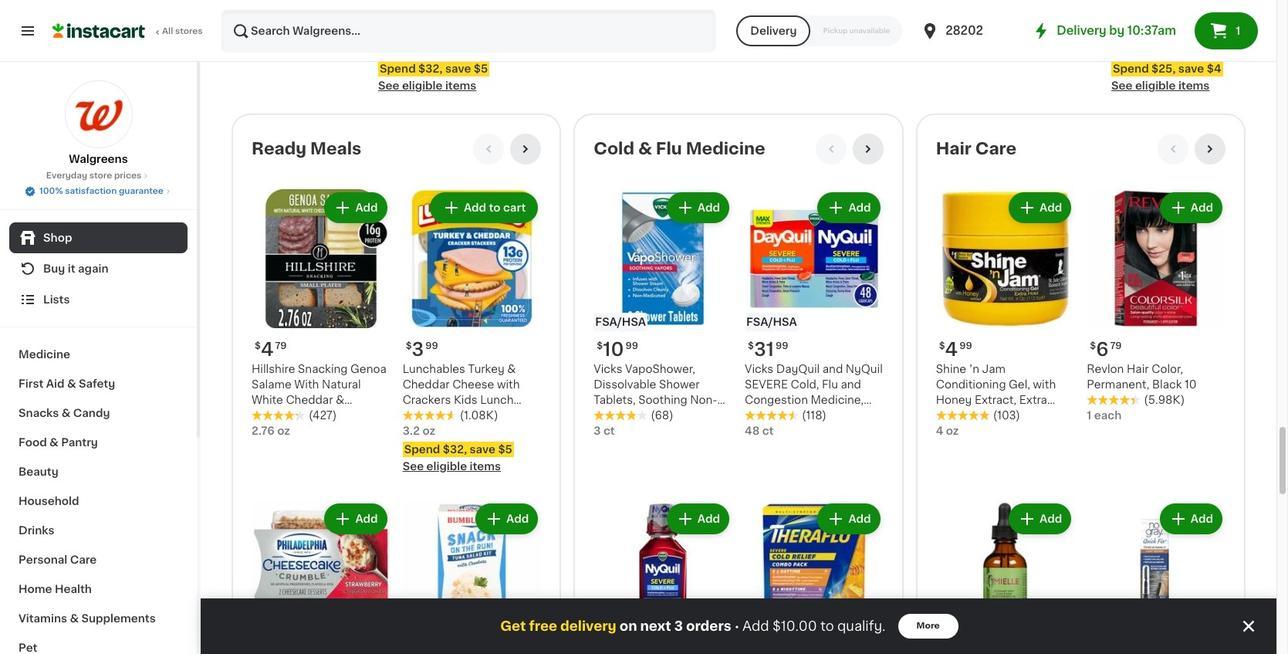 Task type: describe. For each thing, give the bounding box(es) containing it.
satisfaction
[[65, 187, 117, 195]]

crackers
[[403, 394, 451, 405]]

home
[[19, 584, 52, 595]]

pure inside arm & hammer baking soda, pure
[[265, 14, 290, 25]]

household link
[[9, 487, 188, 516]]

kids
[[454, 394, 478, 405]]

get
[[501, 620, 526, 633]]

buy it again
[[43, 263, 109, 274]]

hair inside 'link'
[[937, 141, 972, 157]]

eligible for jet-puffed marshmallows
[[402, 80, 443, 91]]

arm
[[232, 0, 254, 9]]

$ 4 99
[[940, 340, 973, 358]]

0 horizontal spatial 10
[[603, 340, 624, 358]]

1 fsa/hsa button from the left
[[594, 500, 733, 654]]

buy it again link
[[9, 253, 188, 284]]

nyquil
[[846, 364, 883, 374]]

vaposhower,
[[626, 364, 696, 374]]

16 oz
[[232, 45, 259, 56]]

3 ct
[[594, 425, 615, 436]]

severe
[[745, 379, 789, 390]]

oz for 16 oz
[[246, 45, 259, 56]]

save down (1.08k)
[[470, 444, 496, 455]]

hammer
[[268, 0, 315, 9]]

guarantee
[[119, 187, 164, 195]]

(124)
[[289, 29, 315, 40]]

in
[[868, 48, 878, 59]]

7.5
[[525, 45, 541, 56]]

& inside hillshire snacking genoa salame with natural white cheddar & toasted rounds
[[336, 394, 345, 405]]

baking
[[318, 0, 354, 9]]

on
[[620, 620, 638, 633]]

beauty
[[19, 466, 59, 477]]

cheese
[[453, 379, 495, 390]]

$ 10 99
[[597, 340, 639, 358]]

cold,
[[791, 379, 820, 390]]

3.2
[[403, 425, 420, 436]]

4 up hillshire
[[261, 340, 274, 358]]

kit
[[439, 410, 453, 421]]

1 for 1 each
[[1088, 410, 1092, 421]]

& inside arm & hammer baking soda, pure
[[257, 0, 265, 9]]

items down (1.08k)
[[470, 461, 501, 472]]

pantry
[[61, 437, 98, 448]]

•
[[735, 620, 740, 632]]

99 for 4
[[960, 341, 973, 350]]

oz for 4 oz
[[947, 425, 960, 436]]

free
[[985, 627, 1009, 638]]

more
[[917, 622, 940, 630]]

1 horizontal spatial 3
[[594, 425, 601, 436]]

spend for pearl milling company regular syrup
[[1114, 63, 1150, 74]]

items for pearl milling company regular syrup
[[1179, 80, 1210, 91]]

soda,
[[232, 14, 262, 25]]

black
[[1153, 379, 1183, 390]]

gel,
[[1009, 379, 1031, 390]]

$32, for product group containing 3
[[443, 444, 467, 455]]

with for 3
[[497, 379, 520, 390]]

$ for $ 4 99
[[940, 341, 946, 350]]

to inside get free delivery on next 3 orders • add $10.00 to qualify.
[[821, 620, 835, 633]]

31
[[754, 340, 775, 358]]

vicks dayquil and nyquil severe cold, flu and congestion medicine, liquid caps
[[745, 364, 883, 421]]

(103)
[[994, 410, 1021, 421]]

$ 31 99
[[748, 340, 789, 358]]

cheddar inside hillshire snacking genoa salame with natural white cheddar & toasted rounds
[[286, 394, 333, 405]]

1 vertical spatial and
[[841, 379, 862, 390]]

0 vertical spatial and
[[823, 364, 844, 374]]

oz for 7.5 oz
[[543, 45, 556, 56]]

save for pearl milling company regular syrup
[[1179, 63, 1205, 74]]

28202 button
[[922, 9, 1014, 53]]

pure inside domino premium pure cane granulated sugar 4 lb
[[1062, 0, 1087, 9]]

add to cart button
[[432, 194, 537, 222]]

product group containing 10
[[594, 189, 733, 438]]

$ for $ 31 99
[[748, 341, 754, 350]]

snacks & candy link
[[9, 398, 188, 428]]

liquid
[[745, 410, 779, 421]]

delivery for delivery
[[751, 25, 797, 36]]

& down the health
[[70, 613, 79, 624]]

$32, for product group containing jet-puffed marshmallows
[[419, 63, 443, 74]]

food & pantry link
[[9, 428, 188, 457]]

first aid & safety link
[[9, 369, 188, 398]]

get free delivery on next 3 orders • add $10.00 to qualify.
[[501, 620, 886, 633]]

snacks & candy
[[19, 408, 110, 419]]

(50)
[[729, 14, 752, 25]]

product group containing 6
[[1088, 189, 1226, 423]]

delivery button
[[737, 15, 811, 46]]

ct for 31
[[763, 425, 774, 436]]

home health link
[[9, 575, 188, 604]]

product group containing 3
[[403, 189, 542, 474]]

product group containing pearl milling company regular syrup
[[1112, 0, 1246, 93]]

medicine link
[[9, 340, 188, 369]]

oz for 2.76 oz
[[277, 425, 290, 436]]

add inside add to cart button
[[464, 202, 487, 213]]

safety
[[79, 378, 115, 389]]

$ for $ 4 79
[[255, 341, 261, 350]]

oz inside "nice! distilled white vinegar 32 fl oz"
[[845, 29, 858, 40]]

all stores
[[162, 27, 203, 36]]

& right food
[[49, 437, 59, 448]]

see for jet-puffed marshmallows
[[378, 80, 400, 91]]

pet link
[[9, 633, 188, 654]]

ct for 10
[[604, 425, 615, 436]]

chip
[[609, 14, 635, 25]]

79 for 4
[[275, 341, 287, 350]]

home health
[[19, 584, 92, 595]]

delivery by 10:37am
[[1057, 25, 1177, 36]]

shower
[[659, 379, 700, 390]]

non-
[[691, 394, 718, 405]]

product group containing 31
[[745, 189, 884, 438]]

drinks link
[[9, 516, 188, 545]]

$5 for product group containing jet-puffed marshmallows
[[474, 63, 488, 74]]

everyday store prices
[[46, 171, 142, 180]]

granulated
[[997, 14, 1057, 25]]

'n
[[970, 364, 980, 374]]

health
[[55, 584, 92, 595]]

everyday store prices link
[[46, 170, 151, 182]]

permanent,
[[1088, 379, 1150, 390]]

salame
[[252, 379, 292, 390]]

shine 'n jam conditioning gel, with honey extract, extra hold
[[937, 364, 1057, 421]]

6
[[1097, 340, 1109, 358]]

dayquil
[[777, 364, 820, 374]]

walgreens logo image
[[64, 80, 132, 148]]

treatment tracker modal dialog
[[201, 599, 1277, 654]]

care for hair care
[[976, 141, 1017, 157]]

hair care
[[937, 141, 1017, 157]]

drinks
[[19, 525, 54, 536]]

vitamins & supplements link
[[9, 604, 188, 633]]

99 for 10
[[626, 341, 639, 350]]

vitamins
[[19, 613, 67, 624]]

cart
[[503, 202, 526, 213]]

medicated
[[594, 410, 653, 421]]

stock
[[881, 48, 912, 59]]

aid
[[46, 378, 64, 389]]

soothing
[[639, 394, 688, 405]]

& right the aid
[[67, 378, 76, 389]]

$ for $ 3 99
[[406, 341, 412, 350]]

cheddar inside lunchables turkey & cheddar cheese with crackers kids lunch snack kit
[[403, 379, 450, 390]]

to inside button
[[489, 202, 501, 213]]

store
[[89, 171, 112, 180]]



Task type: locate. For each thing, give the bounding box(es) containing it.
cheddar down with
[[286, 394, 333, 405]]

eligible down 3.2 oz
[[427, 461, 467, 472]]

flu inside vicks dayquil and nyquil severe cold, flu and congestion medicine, liquid caps
[[823, 379, 839, 390]]

& right arm
[[257, 0, 265, 9]]

it
[[68, 263, 75, 274]]

1 horizontal spatial 1
[[1237, 25, 1241, 36]]

Search field
[[222, 11, 715, 51]]

and down 'nyquil'
[[841, 379, 862, 390]]

$ up severe
[[748, 341, 754, 350]]

cane
[[965, 14, 994, 25]]

color,
[[1152, 364, 1184, 374]]

walgreens
[[69, 154, 128, 164]]

0 horizontal spatial see
[[378, 80, 400, 91]]

0 vertical spatial spend $32, save $5 see eligible items
[[378, 63, 488, 91]]

0 vertical spatial $5
[[474, 63, 488, 74]]

oz down "hold"
[[947, 425, 960, 436]]

arm & hammer baking soda, pure
[[232, 0, 354, 25]]

supplements
[[81, 613, 156, 624]]

1 vertical spatial to
[[821, 620, 835, 633]]

1 for 1
[[1237, 25, 1241, 36]]

0 vertical spatial medicine
[[686, 141, 766, 157]]

2 fsa/hsa button from the left
[[745, 500, 884, 654]]

0 horizontal spatial $5
[[474, 63, 488, 74]]

save down search field
[[446, 63, 471, 74]]

2 vicks from the left
[[745, 364, 774, 374]]

items inside spend $25, save $4 see eligible items
[[1179, 80, 1210, 91]]

$ up revlon
[[1091, 341, 1097, 350]]

with up extra
[[1034, 379, 1057, 390]]

ready meals
[[252, 141, 362, 157]]

vicks down $ 10 99
[[594, 364, 623, 374]]

99 right 31
[[776, 341, 789, 350]]

oz right 3.2
[[423, 425, 436, 436]]

1 horizontal spatial medicine
[[686, 141, 766, 157]]

0 horizontal spatial ct
[[604, 425, 615, 436]]

0 horizontal spatial cheddar
[[286, 394, 333, 405]]

$ up hillshire
[[255, 341, 261, 350]]

items for jet-puffed marshmallows
[[446, 80, 477, 91]]

1 right (375) on the top right of page
[[1237, 25, 1241, 36]]

oz for 12 oz
[[393, 45, 405, 56]]

10 up dissolvable
[[603, 340, 624, 358]]

see down 3.2
[[403, 461, 424, 472]]

vinegar
[[819, 14, 860, 25]]

4 99 from the left
[[960, 341, 973, 350]]

personal
[[19, 554, 67, 565]]

personal care link
[[9, 545, 188, 575]]

(375)
[[1169, 29, 1197, 40]]

see down 12 oz
[[378, 80, 400, 91]]

2 vertical spatial 3
[[675, 620, 683, 633]]

3 right next
[[675, 620, 683, 633]]

hair inside revlon hair color, permanent, black 10
[[1127, 364, 1150, 374]]

1 horizontal spatial with
[[1034, 379, 1057, 390]]

spend down 3.2 oz
[[404, 444, 440, 455]]

care inside 'link'
[[976, 141, 1017, 157]]

2 99 from the left
[[426, 341, 438, 350]]

save inside spend $25, save $4 see eligible items
[[1179, 63, 1205, 74]]

flu right cold
[[656, 141, 683, 157]]

syrup
[[1157, 14, 1189, 25]]

1 vertical spatial flu
[[823, 379, 839, 390]]

lunch
[[481, 394, 514, 405]]

2 79 from the left
[[1111, 341, 1123, 350]]

delivery inside 'button'
[[751, 25, 797, 36]]

oz right 12
[[393, 45, 405, 56]]

99 inside $ 3 99
[[426, 341, 438, 350]]

meals
[[310, 141, 362, 157]]

1 vertical spatial cheddar
[[286, 394, 333, 405]]

1 vertical spatial medicine
[[19, 349, 70, 360]]

1 inside button
[[1237, 25, 1241, 36]]

oz for 3.2 oz
[[423, 425, 436, 436]]

1 vertical spatial $32,
[[443, 444, 467, 455]]

$ for $ 10 99
[[597, 341, 603, 350]]

see for pearl milling company regular syrup
[[1112, 80, 1133, 91]]

1
[[1237, 25, 1241, 36], [1088, 410, 1092, 421]]

0 horizontal spatial fsa/hsa button
[[594, 500, 733, 654]]

& right cold
[[639, 141, 653, 157]]

0 vertical spatial flu
[[656, 141, 683, 157]]

1 horizontal spatial fsa/hsa button
[[745, 500, 884, 654]]

$ 3 99
[[406, 340, 438, 358]]

1 with from the left
[[497, 379, 520, 390]]

jet-
[[378, 0, 401, 9]]

$ inside $ 6 79
[[1091, 341, 1097, 350]]

1 vertical spatial hair
[[1127, 364, 1150, 374]]

white inside "nice! distilled white vinegar 32 fl oz"
[[897, 0, 929, 9]]

1 79 from the left
[[275, 341, 287, 350]]

1 horizontal spatial hair
[[1127, 364, 1150, 374]]

items down "$4" at the right top of the page
[[1179, 80, 1210, 91]]

0 vertical spatial 3
[[412, 340, 424, 358]]

save
[[446, 63, 471, 74], [1179, 63, 1205, 74], [470, 444, 496, 455]]

$ 4 79
[[255, 340, 287, 358]]

79 for 6
[[1111, 341, 1123, 350]]

vitamins & supplements
[[19, 613, 156, 624]]

$ up lunchables
[[406, 341, 412, 350]]

& right turkey
[[508, 364, 516, 374]]

& down natural
[[336, 394, 345, 405]]

see down by
[[1112, 80, 1133, 91]]

chocolate
[[550, 14, 607, 25]]

oz down toasted
[[277, 425, 290, 436]]

1 vertical spatial $5
[[498, 444, 513, 455]]

$ up dissolvable
[[597, 341, 603, 350]]

vicks for 31
[[745, 364, 774, 374]]

$32, down marshmallows
[[419, 63, 443, 74]]

1 horizontal spatial vicks
[[745, 364, 774, 374]]

see
[[378, 80, 400, 91], [1112, 80, 1133, 91], [403, 461, 424, 472]]

white down salame on the bottom of the page
[[252, 394, 283, 405]]

service type group
[[737, 15, 903, 46]]

3 down medicated at the bottom
[[594, 425, 601, 436]]

eligible inside spend $25, save $4 see eligible items
[[1136, 80, 1177, 91]]

personal care
[[19, 554, 97, 565]]

99 for 3
[[426, 341, 438, 350]]

0 horizontal spatial care
[[70, 554, 97, 565]]

add inside get free delivery on next 3 orders • add $10.00 to qualify.
[[743, 620, 770, 633]]

0 vertical spatial cheddar
[[403, 379, 450, 390]]

3 inside get free delivery on next 3 orders • add $10.00 to qualify.
[[675, 620, 683, 633]]

care for personal care
[[70, 554, 97, 565]]

all stores link
[[53, 9, 204, 53]]

pure
[[1062, 0, 1087, 9], [265, 14, 290, 25]]

oz right the fl
[[845, 29, 858, 40]]

1 vertical spatial 1
[[1088, 410, 1092, 421]]

with for 4
[[1034, 379, 1057, 390]]

vicks up severe
[[745, 364, 774, 374]]

0 vertical spatial hair
[[937, 141, 972, 157]]

1 horizontal spatial $5
[[498, 444, 513, 455]]

$4
[[1208, 63, 1222, 74]]

pet
[[19, 643, 37, 653]]

$ inside $ 4 99
[[940, 341, 946, 350]]

1 vertical spatial 10
[[1185, 379, 1198, 390]]

3 $ from the left
[[406, 341, 412, 350]]

99 inside $ 4 99
[[960, 341, 973, 350]]

see inside spend $25, save $4 see eligible items
[[1112, 80, 1133, 91]]

99 for 31
[[776, 341, 789, 350]]

food
[[19, 437, 47, 448]]

delivery left by
[[1057, 25, 1107, 36]]

12
[[378, 45, 390, 56]]

1 left each
[[1088, 410, 1092, 421]]

4 inside domino premium pure cane granulated sugar 4 lb
[[965, 29, 973, 40]]

betty
[[525, 0, 555, 9]]

1 button
[[1195, 12, 1259, 49]]

puffed
[[401, 0, 437, 9]]

1 horizontal spatial care
[[976, 141, 1017, 157]]

$ inside $ 10 99
[[597, 341, 603, 350]]

None search field
[[221, 9, 717, 53]]

1 99 from the left
[[626, 341, 639, 350]]

spend inside spend $25, save $4 see eligible items
[[1114, 63, 1150, 74]]

delivery for delivery by 10:37am
[[1057, 25, 1107, 36]]

2 horizontal spatial 3
[[675, 620, 683, 633]]

instacart logo image
[[53, 22, 145, 40]]

white inside hillshire snacking genoa salame with natural white cheddar & toasted rounds
[[252, 394, 283, 405]]

pearl
[[1112, 0, 1139, 9]]

oz right the 16
[[246, 45, 259, 56]]

snacking
[[298, 364, 348, 374]]

1 vertical spatial pure
[[265, 14, 290, 25]]

with inside lunchables turkey & cheddar cheese with crackers kids lunch snack kit
[[497, 379, 520, 390]]

with
[[497, 379, 520, 390], [1034, 379, 1057, 390]]

white right distilled
[[897, 0, 929, 9]]

(68)
[[651, 410, 674, 421]]

more button
[[899, 614, 959, 639]]

3
[[412, 340, 424, 358], [594, 425, 601, 436], [675, 620, 683, 633]]

snacks
[[19, 408, 59, 419]]

0 vertical spatial 10
[[603, 340, 624, 358]]

spend $32, save $5 see eligible items for product group containing 3
[[403, 444, 513, 472]]

everyday
[[46, 171, 87, 180]]

& inside lunchables turkey & cheddar cheese with crackers kids lunch snack kit
[[508, 364, 516, 374]]

(5.98k)
[[1145, 394, 1186, 405]]

pure down hammer
[[265, 14, 290, 25]]

delivery
[[1057, 25, 1107, 36], [751, 25, 797, 36]]

1 vertical spatial white
[[252, 394, 283, 405]]

79
[[275, 341, 287, 350], [1111, 341, 1123, 350]]

nice!
[[819, 0, 847, 9]]

and up medicine,
[[823, 364, 844, 374]]

2 with from the left
[[1034, 379, 1057, 390]]

with up lunch
[[497, 379, 520, 390]]

spend for jet-puffed marshmallows
[[380, 63, 416, 74]]

0 vertical spatial 1
[[1237, 25, 1241, 36]]

buy
[[43, 263, 65, 274]]

79 up hillshire
[[275, 341, 287, 350]]

1 horizontal spatial delivery
[[1057, 25, 1107, 36]]

vicks inside the vicks vaposhower, dissolvable shower tablets, soothing non- medicated vapors
[[594, 364, 623, 374]]

eligible down 12 oz
[[402, 80, 443, 91]]

0 vertical spatial pure
[[1062, 0, 1087, 9]]

0 horizontal spatial to
[[489, 202, 501, 213]]

100% satisfaction guarantee button
[[24, 182, 173, 198]]

1 horizontal spatial white
[[897, 0, 929, 9]]

0 vertical spatial care
[[976, 141, 1017, 157]]

10 right black
[[1185, 379, 1198, 390]]

hold
[[937, 410, 962, 421]]

2 horizontal spatial see
[[1112, 80, 1133, 91]]

0 horizontal spatial delivery
[[751, 25, 797, 36]]

79 inside '$ 4 79'
[[275, 341, 287, 350]]

flu up medicine,
[[823, 379, 839, 390]]

79 right 6
[[1111, 341, 1123, 350]]

walgreens link
[[64, 80, 132, 167]]

1 ct from the left
[[604, 425, 615, 436]]

oz right 7.5
[[543, 45, 556, 56]]

99 up 'n
[[960, 341, 973, 350]]

cruelty-free
[[938, 627, 1009, 638]]

product group containing jet-puffed marshmallows
[[378, 0, 513, 93]]

99 up lunchables
[[426, 341, 438, 350]]

5 $ from the left
[[940, 341, 946, 350]]

10 inside revlon hair color, permanent, black 10
[[1185, 379, 1198, 390]]

0 vertical spatial $32,
[[419, 63, 443, 74]]

$ inside $ 3 99
[[406, 341, 412, 350]]

$5 for product group containing 3
[[498, 444, 513, 455]]

48
[[745, 425, 760, 436]]

1 vertical spatial care
[[70, 554, 97, 565]]

premium
[[1011, 0, 1059, 9]]

lb
[[975, 29, 986, 40]]

vicks for 10
[[594, 364, 623, 374]]

ct down medicated at the bottom
[[604, 425, 615, 436]]

betty crocker cookie mix, chocolate chip
[[525, 0, 642, 25]]

0 horizontal spatial medicine
[[19, 349, 70, 360]]

spend left $25,
[[1114, 63, 1150, 74]]

$32, down kit
[[443, 444, 467, 455]]

candy
[[73, 408, 110, 419]]

$5 down (1.08k)
[[498, 444, 513, 455]]

product group containing ★★★★★
[[672, 0, 806, 56]]

0 horizontal spatial 3
[[412, 340, 424, 358]]

to left cart at the left top of the page
[[489, 202, 501, 213]]

0 horizontal spatial 79
[[275, 341, 287, 350]]

save left "$4" at the right top of the page
[[1179, 63, 1205, 74]]

items down search field
[[446, 80, 477, 91]]

1 horizontal spatial flu
[[823, 379, 839, 390]]

delivery by 10:37am link
[[1033, 22, 1177, 40]]

stores
[[175, 27, 203, 36]]

(427)
[[309, 410, 337, 421]]

cold
[[594, 141, 635, 157]]

0 horizontal spatial with
[[497, 379, 520, 390]]

vicks vaposhower, dissolvable shower tablets, soothing non- medicated vapors
[[594, 364, 718, 421]]

add
[[356, 202, 378, 213], [464, 202, 487, 213], [698, 202, 721, 213], [849, 202, 872, 213], [1040, 202, 1063, 213], [1191, 202, 1214, 213], [356, 513, 378, 524], [507, 513, 529, 524], [698, 513, 721, 524], [849, 513, 872, 524], [1040, 513, 1063, 524], [1191, 513, 1214, 524], [743, 620, 770, 633]]

1 $ from the left
[[255, 341, 261, 350]]

1 horizontal spatial 79
[[1111, 341, 1123, 350]]

1 vertical spatial spend $32, save $5 see eligible items
[[403, 444, 513, 472]]

4 left lb
[[965, 29, 973, 40]]

shine
[[937, 364, 967, 374]]

spend $32, save $5 see eligible items
[[378, 63, 488, 91], [403, 444, 513, 472]]

with inside shine 'n jam conditioning gel, with honey extract, extra hold
[[1034, 379, 1057, 390]]

extra
[[1020, 394, 1048, 405]]

0 horizontal spatial 1
[[1088, 410, 1092, 421]]

0 vertical spatial to
[[489, 202, 501, 213]]

$ inside '$ 4 79'
[[255, 341, 261, 350]]

1 vicks from the left
[[594, 364, 623, 374]]

$5 down search field
[[474, 63, 488, 74]]

& left the candy
[[62, 408, 71, 419]]

1 horizontal spatial see
[[403, 461, 424, 472]]

1 inside product group
[[1088, 410, 1092, 421]]

1 horizontal spatial pure
[[1062, 0, 1087, 9]]

0 horizontal spatial vicks
[[594, 364, 623, 374]]

4
[[965, 29, 973, 40], [261, 340, 274, 358], [946, 340, 959, 358], [937, 425, 944, 436]]

99 inside $ 10 99
[[626, 341, 639, 350]]

$ for $ 6 79
[[1091, 341, 1097, 350]]

pure up sugar
[[1062, 0, 1087, 9]]

★★★★★
[[672, 14, 726, 25], [672, 14, 726, 25], [232, 29, 286, 40], [232, 29, 286, 40], [1112, 29, 1166, 40], [1112, 29, 1166, 40], [1088, 394, 1142, 405], [1088, 394, 1142, 405], [252, 410, 306, 421], [252, 410, 306, 421], [594, 410, 648, 421], [594, 410, 648, 421], [403, 410, 457, 421], [403, 410, 457, 421], [745, 410, 799, 421], [745, 410, 799, 421], [937, 410, 991, 421], [937, 410, 991, 421]]

product group
[[378, 0, 513, 93], [672, 0, 806, 56], [1112, 0, 1246, 93], [252, 189, 391, 438], [403, 189, 542, 474], [594, 189, 733, 438], [745, 189, 884, 438], [937, 189, 1075, 438], [1088, 189, 1226, 423], [252, 500, 391, 654], [403, 500, 542, 654], [594, 500, 733, 654], [745, 500, 884, 654], [937, 500, 1075, 654], [1088, 500, 1226, 654]]

1 horizontal spatial ct
[[763, 425, 774, 436]]

28202
[[946, 25, 984, 36]]

99 up vaposhower,
[[626, 341, 639, 350]]

0 vertical spatial white
[[897, 0, 929, 9]]

spend down 12 oz
[[380, 63, 416, 74]]

eligible for pearl milling company regular syrup
[[1136, 80, 1177, 91]]

79 inside $ 6 79
[[1111, 341, 1123, 350]]

0 horizontal spatial hair
[[937, 141, 972, 157]]

snack
[[403, 410, 436, 421]]

99 inside $ 31 99
[[776, 341, 789, 350]]

prices
[[114, 171, 142, 180]]

delivery down (50)
[[751, 25, 797, 36]]

cheddar up 'crackers'
[[403, 379, 450, 390]]

2 ct from the left
[[763, 425, 774, 436]]

eligible down $25,
[[1136, 80, 1177, 91]]

3.2 oz
[[403, 425, 436, 436]]

spend $32, save $5 see eligible items down 12 oz
[[378, 63, 488, 91]]

$ up shine
[[940, 341, 946, 350]]

3 up lunchables
[[412, 340, 424, 358]]

to right $10.00
[[821, 620, 835, 633]]

0 horizontal spatial flu
[[656, 141, 683, 157]]

2 $ from the left
[[597, 341, 603, 350]]

genoa
[[351, 364, 387, 374]]

save for jet-puffed marshmallows
[[446, 63, 471, 74]]

vicks inside vicks dayquil and nyquil severe cold, flu and congestion medicine, liquid caps
[[745, 364, 774, 374]]

4 $ from the left
[[748, 341, 754, 350]]

$ inside $ 31 99
[[748, 341, 754, 350]]

6 $ from the left
[[1091, 341, 1097, 350]]

1 horizontal spatial to
[[821, 620, 835, 633]]

spend $32, save $5 see eligible items for product group containing jet-puffed marshmallows
[[378, 63, 488, 91]]

spend
[[380, 63, 416, 74], [1114, 63, 1150, 74], [404, 444, 440, 455]]

mix,
[[525, 14, 548, 25]]

ct right 48
[[763, 425, 774, 436]]

0 horizontal spatial pure
[[265, 14, 290, 25]]

3 99 from the left
[[776, 341, 789, 350]]

$25,
[[1152, 63, 1176, 74]]

1 horizontal spatial cheddar
[[403, 379, 450, 390]]

first aid & safety
[[19, 378, 115, 389]]

$
[[255, 341, 261, 350], [597, 341, 603, 350], [406, 341, 412, 350], [748, 341, 754, 350], [940, 341, 946, 350], [1091, 341, 1097, 350]]

flu
[[656, 141, 683, 157], [823, 379, 839, 390]]

delivery
[[561, 620, 617, 633]]

milling
[[1142, 0, 1178, 9]]

oz
[[845, 29, 858, 40], [246, 45, 259, 56], [393, 45, 405, 56], [543, 45, 556, 56], [277, 425, 290, 436], [423, 425, 436, 436], [947, 425, 960, 436]]

4 down "hold"
[[937, 425, 944, 436]]

1 vertical spatial 3
[[594, 425, 601, 436]]

spend $32, save $5 see eligible items down kit
[[403, 444, 513, 472]]

sponsored badge image
[[672, 44, 719, 53]]

shop
[[43, 232, 72, 243]]

1 horizontal spatial 10
[[1185, 379, 1198, 390]]

0 horizontal spatial white
[[252, 394, 283, 405]]

jam
[[983, 364, 1006, 374]]

4 up shine
[[946, 340, 959, 358]]

cruelty-
[[938, 627, 985, 638]]



Task type: vqa. For each thing, say whether or not it's contained in the screenshot.
with for 3
yes



